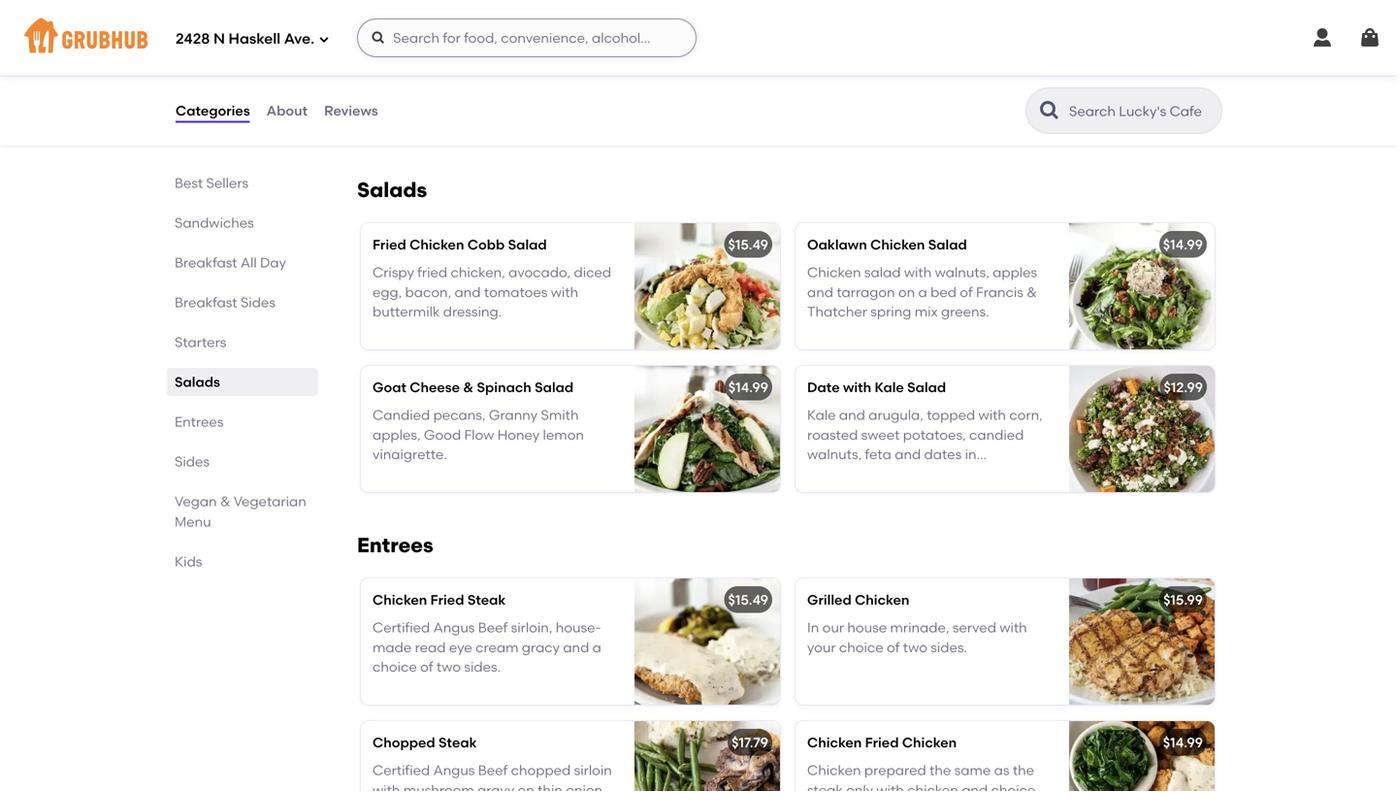 Task type: locate. For each thing, give the bounding box(es) containing it.
kale inside kale and arugula, topped with corn, roasted sweet potatoes, candied walnuts, feta and dates in pomegranate vinaigrette.
[[808, 407, 836, 423]]

sides up 'vegan'
[[175, 453, 210, 470]]

svg image
[[1311, 26, 1335, 50], [1359, 26, 1382, 50], [319, 33, 330, 45]]

choice
[[840, 639, 884, 656], [373, 659, 417, 675]]

breakfast sides tab
[[175, 292, 311, 313]]

breakfast inside tab
[[175, 294, 237, 311]]

1 horizontal spatial fried
[[431, 592, 464, 608]]

& up pecans,
[[463, 379, 474, 396]]

two down the eye
[[437, 659, 461, 675]]

0 horizontal spatial entrees
[[175, 414, 224, 430]]

2 $15.49 from the top
[[729, 592, 769, 608]]

0 horizontal spatial vinaigrette.
[[373, 446, 447, 463]]

0 horizontal spatial a
[[593, 639, 602, 656]]

walnuts,
[[935, 264, 990, 281], [808, 446, 862, 463]]

steak
[[468, 592, 506, 608], [439, 735, 477, 751]]

$15.49 left oaklawn
[[729, 237, 769, 253]]

breakfast inside tab
[[175, 254, 237, 271]]

1 vertical spatial certified
[[373, 762, 430, 779]]

cheese
[[410, 379, 460, 396]]

starters tab
[[175, 332, 311, 352]]

1 vertical spatial on
[[518, 782, 535, 791]]

2428 n haskell ave.
[[176, 30, 315, 48]]

and up thatcher
[[808, 284, 834, 300]]

with down the 'prepared'
[[877, 782, 905, 791]]

2 certified from the top
[[373, 762, 430, 779]]

roasted
[[373, 81, 427, 97]]

certified down chopped
[[373, 762, 430, 779]]

1 horizontal spatial of
[[887, 639, 900, 656]]

1 horizontal spatial two
[[903, 639, 928, 656]]

and down cauliflower crisps
[[431, 81, 457, 97]]

breakfast for breakfast sides
[[175, 294, 237, 311]]

0 vertical spatial breakfast
[[175, 254, 237, 271]]

corn,
[[1010, 407, 1043, 423]]

all
[[241, 254, 257, 271]]

fried up the eye
[[431, 592, 464, 608]]

with inside chicken prepared the same as the steak only with chicken and choic
[[877, 782, 905, 791]]

walnuts, up bed
[[935, 264, 990, 281]]

candied pecans, granny smith apples, good flow honey lemon vinaigrette.
[[373, 407, 584, 463]]

served right battered,
[[565, 81, 609, 97]]

served inside roasted and hand-battered, served with chipotle honey mustard.
[[565, 81, 609, 97]]

sides down all
[[241, 294, 276, 311]]

spring
[[871, 303, 912, 320]]

1 horizontal spatial salads
[[357, 178, 427, 203]]

1 vertical spatial served
[[953, 619, 997, 636]]

0 vertical spatial &
[[1027, 284, 1037, 300]]

0 vertical spatial entrees
[[175, 414, 224, 430]]

house-
[[556, 619, 601, 636]]

1 horizontal spatial sides
[[241, 294, 276, 311]]

&
[[1027, 284, 1037, 300], [463, 379, 474, 396], [220, 493, 231, 510]]

2 vertical spatial $14.99
[[1164, 735, 1204, 751]]

with inside the certified angus beef chopped sirloin with mushroom gravy on thin onio
[[373, 782, 400, 791]]

cauliflower crisps
[[373, 53, 495, 70]]

2 beef from the top
[[478, 762, 508, 779]]

with down avocado,
[[551, 284, 579, 300]]

certified
[[373, 619, 430, 636], [373, 762, 430, 779]]

of down the house
[[887, 639, 900, 656]]

beef for sirloin,
[[478, 619, 508, 636]]

1 vertical spatial sides.
[[464, 659, 501, 675]]

with
[[612, 81, 640, 97], [905, 264, 932, 281], [551, 284, 579, 300], [843, 379, 872, 396], [979, 407, 1007, 423], [1000, 619, 1028, 636], [373, 782, 400, 791], [877, 782, 905, 791]]

fried for chicken fried chicken
[[866, 735, 899, 751]]

2 angus from the top
[[434, 762, 475, 779]]

our
[[823, 619, 845, 636]]

1 breakfast from the top
[[175, 254, 237, 271]]

bacon,
[[405, 284, 452, 300]]

0 vertical spatial salads
[[357, 178, 427, 203]]

1 vertical spatial vinaigrette.
[[902, 466, 977, 482]]

main navigation navigation
[[0, 0, 1398, 76]]

thin
[[538, 782, 563, 791]]

2 horizontal spatial &
[[1027, 284, 1037, 300]]

1 horizontal spatial on
[[899, 284, 916, 300]]

angus up the eye
[[434, 619, 475, 636]]

honey
[[498, 426, 540, 443]]

salad up topped
[[908, 379, 947, 396]]

0 vertical spatial served
[[565, 81, 609, 97]]

1 horizontal spatial a
[[919, 284, 928, 300]]

svg image
[[371, 30, 386, 46]]

served right mrinade,
[[953, 619, 997, 636]]

angus inside certified angus beef sirloin, house- made read eye cream gracy and a choice of two sides.
[[434, 619, 475, 636]]

avocado,
[[509, 264, 571, 281]]

1 vertical spatial beef
[[478, 762, 508, 779]]

entrees up chicken fried steak
[[357, 533, 434, 558]]

a up the mix
[[919, 284, 928, 300]]

fried for chicken fried steak
[[431, 592, 464, 608]]

& inside "vegan & vegetarian menu"
[[220, 493, 231, 510]]

and down same
[[962, 782, 988, 791]]

$14.99
[[1164, 237, 1204, 253], [729, 379, 769, 396], [1164, 735, 1204, 751]]

1 the from the left
[[930, 762, 952, 779]]

0 vertical spatial a
[[919, 284, 928, 300]]

beef up cream
[[478, 619, 508, 636]]

salads
[[357, 178, 427, 203], [175, 374, 220, 390]]

hand-
[[460, 81, 500, 97]]

0 vertical spatial certified
[[373, 619, 430, 636]]

choice down the house
[[840, 639, 884, 656]]

& inside chicken salad with walnuts, apples and tarragon on a bed of francis & thatcher spring mix greens.
[[1027, 284, 1037, 300]]

salads up crispy
[[357, 178, 427, 203]]

1 vertical spatial angus
[[434, 762, 475, 779]]

2 vertical spatial &
[[220, 493, 231, 510]]

angus up mushroom on the bottom of page
[[434, 762, 475, 779]]

breakfast
[[175, 254, 237, 271], [175, 294, 237, 311]]

on down chopped
[[518, 782, 535, 791]]

1 horizontal spatial entrees
[[357, 533, 434, 558]]

best
[[175, 175, 203, 191]]

chicken fried chicken image
[[1070, 721, 1215, 791]]

$15.49 for entrees
[[729, 592, 769, 608]]

0 vertical spatial on
[[899, 284, 916, 300]]

entrees
[[175, 414, 224, 430], [357, 533, 434, 558]]

0 horizontal spatial of
[[420, 659, 433, 675]]

smith
[[541, 407, 579, 423]]

egg,
[[373, 284, 402, 300]]

two
[[903, 639, 928, 656], [437, 659, 461, 675]]

pomegranate
[[808, 466, 899, 482]]

1 horizontal spatial vinaigrette.
[[902, 466, 977, 482]]

1 vertical spatial $14.99
[[729, 379, 769, 396]]

2 vertical spatial of
[[420, 659, 433, 675]]

with left chipotle
[[612, 81, 640, 97]]

prepared
[[865, 762, 927, 779]]

1 horizontal spatial choice
[[840, 639, 884, 656]]

sirloin,
[[511, 619, 553, 636]]

1 horizontal spatial served
[[953, 619, 997, 636]]

fried up crispy
[[373, 237, 407, 253]]

1 certified from the top
[[373, 619, 430, 636]]

served for mrinade,
[[953, 619, 997, 636]]

and up dressing.
[[455, 284, 481, 300]]

certified up made
[[373, 619, 430, 636]]

categories button
[[175, 76, 251, 146]]

0 horizontal spatial salads
[[175, 374, 220, 390]]

vinaigrette. down apples,
[[373, 446, 447, 463]]

0 vertical spatial walnuts,
[[935, 264, 990, 281]]

0 vertical spatial choice
[[840, 639, 884, 656]]

2 breakfast from the top
[[175, 294, 237, 311]]

in
[[965, 446, 977, 463]]

1 vertical spatial a
[[593, 639, 602, 656]]

served
[[565, 81, 609, 97], [953, 619, 997, 636]]

0 horizontal spatial svg image
[[319, 33, 330, 45]]

2 horizontal spatial of
[[960, 284, 973, 300]]

of inside certified angus beef sirloin, house- made read eye cream gracy and a choice of two sides.
[[420, 659, 433, 675]]

vegan
[[175, 493, 217, 510]]

entrees up "sides" tab
[[175, 414, 224, 430]]

2428
[[176, 30, 210, 48]]

$14.99 for chicken prepared the same as the steak only with chicken and choic
[[1164, 735, 1204, 751]]

1 angus from the top
[[434, 619, 475, 636]]

date
[[808, 379, 840, 396]]

0 horizontal spatial the
[[930, 762, 952, 779]]

steak
[[808, 782, 843, 791]]

1 horizontal spatial &
[[463, 379, 474, 396]]

vinaigrette.
[[373, 446, 447, 463], [902, 466, 977, 482]]

served inside in our house mrinade, served with your choice of two sides.
[[953, 619, 997, 636]]

1 vertical spatial choice
[[373, 659, 417, 675]]

deviled eggs image
[[635, 0, 780, 24]]

0 vertical spatial $14.99
[[1164, 237, 1204, 253]]

1 vertical spatial salads
[[175, 374, 220, 390]]

and inside chicken salad with walnuts, apples and tarragon on a bed of francis & thatcher spring mix greens.
[[808, 284, 834, 300]]

0 vertical spatial beef
[[478, 619, 508, 636]]

breakfast down sandwiches
[[175, 254, 237, 271]]

two down mrinade,
[[903, 639, 928, 656]]

steak up mushroom on the bottom of page
[[439, 735, 477, 751]]

0 horizontal spatial sides.
[[464, 659, 501, 675]]

salad
[[508, 237, 547, 253], [929, 237, 968, 253], [535, 379, 574, 396], [908, 379, 947, 396]]

1 vertical spatial fried
[[431, 592, 464, 608]]

0 horizontal spatial walnuts,
[[808, 446, 862, 463]]

1 $15.49 from the top
[[729, 237, 769, 253]]

the right 'as'
[[1013, 762, 1035, 779]]

breakfast sides
[[175, 294, 276, 311]]

1 beef from the top
[[478, 619, 508, 636]]

chicken
[[410, 237, 464, 253], [871, 237, 925, 253], [808, 264, 862, 281], [373, 592, 427, 608], [855, 592, 910, 608], [808, 735, 862, 751], [903, 735, 957, 751], [808, 762, 862, 779]]

1 horizontal spatial sides.
[[931, 639, 968, 656]]

certified inside certified angus beef sirloin, house- made read eye cream gracy and a choice of two sides.
[[373, 619, 430, 636]]

salads down starters
[[175, 374, 220, 390]]

sides
[[241, 294, 276, 311], [175, 453, 210, 470]]

kale up arugula,
[[875, 379, 905, 396]]

1 horizontal spatial walnuts,
[[935, 264, 990, 281]]

haskell
[[229, 30, 281, 48]]

kale
[[875, 379, 905, 396], [808, 407, 836, 423]]

and inside crispy fried chicken, avocado, diced egg, bacon, and tomatoes with buttermilk dressing.
[[455, 284, 481, 300]]

2 horizontal spatial svg image
[[1359, 26, 1382, 50]]

sides. down mrinade,
[[931, 639, 968, 656]]

day
[[260, 254, 286, 271]]

cream
[[476, 639, 519, 656]]

sides. down cream
[[464, 659, 501, 675]]

pecans,
[[433, 407, 486, 423]]

walnuts, inside kale and arugula, topped with corn, roasted sweet potatoes, candied walnuts, feta and dates in pomegranate vinaigrette.
[[808, 446, 862, 463]]

with down chopped
[[373, 782, 400, 791]]

chicken inside chicken prepared the same as the steak only with chicken and choic
[[808, 762, 862, 779]]

walnuts, down roasted on the right of the page
[[808, 446, 862, 463]]

0 vertical spatial angus
[[434, 619, 475, 636]]

0 horizontal spatial fried
[[373, 237, 407, 253]]

0 vertical spatial of
[[960, 284, 973, 300]]

fried up the 'prepared'
[[866, 735, 899, 751]]

1 vertical spatial $15.49
[[729, 592, 769, 608]]

your
[[808, 639, 836, 656]]

sirloin
[[574, 762, 612, 779]]

angus inside the certified angus beef chopped sirloin with mushroom gravy on thin onio
[[434, 762, 475, 779]]

on up the spring at the right of page
[[899, 284, 916, 300]]

a inside chicken salad with walnuts, apples and tarragon on a bed of francis & thatcher spring mix greens.
[[919, 284, 928, 300]]

0 horizontal spatial choice
[[373, 659, 417, 675]]

2 vertical spatial fried
[[866, 735, 899, 751]]

sides. inside certified angus beef sirloin, house- made read eye cream gracy and a choice of two sides.
[[464, 659, 501, 675]]

0 horizontal spatial served
[[565, 81, 609, 97]]

1 horizontal spatial the
[[1013, 762, 1035, 779]]

& right 'vegan'
[[220, 493, 231, 510]]

& down "apples"
[[1027, 284, 1037, 300]]

a
[[919, 284, 928, 300], [593, 639, 602, 656]]

mix
[[915, 303, 938, 320]]

fried
[[373, 237, 407, 253], [431, 592, 464, 608], [866, 735, 899, 751]]

and right feta
[[895, 446, 921, 463]]

0 horizontal spatial kale
[[808, 407, 836, 423]]

angus for read
[[434, 619, 475, 636]]

kale up roasted on the right of the page
[[808, 407, 836, 423]]

walnuts, inside chicken salad with walnuts, apples and tarragon on a bed of francis & thatcher spring mix greens.
[[935, 264, 990, 281]]

chopped steak image
[[635, 721, 780, 791]]

0 vertical spatial vinaigrette.
[[373, 446, 447, 463]]

0 horizontal spatial &
[[220, 493, 231, 510]]

1 vertical spatial entrees
[[357, 533, 434, 558]]

with up bed
[[905, 264, 932, 281]]

with up candied
[[979, 407, 1007, 423]]

spinach
[[477, 379, 532, 396]]

the up chicken
[[930, 762, 952, 779]]

$15.99
[[1164, 592, 1204, 608]]

with inside chicken salad with walnuts, apples and tarragon on a bed of francis & thatcher spring mix greens.
[[905, 264, 932, 281]]

arugula,
[[869, 407, 924, 423]]

vinaigrette. down the dates
[[902, 466, 977, 482]]

and down house-
[[563, 639, 590, 656]]

1 vertical spatial of
[[887, 639, 900, 656]]

1 vertical spatial two
[[437, 659, 461, 675]]

entrees tab
[[175, 412, 311, 432]]

beef inside the certified angus beef chopped sirloin with mushroom gravy on thin onio
[[478, 762, 508, 779]]

1 horizontal spatial kale
[[875, 379, 905, 396]]

beef inside certified angus beef sirloin, house- made read eye cream gracy and a choice of two sides.
[[478, 619, 508, 636]]

vinaigrette. inside kale and arugula, topped with corn, roasted sweet potatoes, candied walnuts, feta and dates in pomegranate vinaigrette.
[[902, 466, 977, 482]]

0 horizontal spatial on
[[518, 782, 535, 791]]

feta
[[865, 446, 892, 463]]

breakfast up starters
[[175, 294, 237, 311]]

of down read
[[420, 659, 433, 675]]

and
[[431, 81, 457, 97], [455, 284, 481, 300], [808, 284, 834, 300], [840, 407, 866, 423], [895, 446, 921, 463], [563, 639, 590, 656], [962, 782, 988, 791]]

two inside certified angus beef sirloin, house- made read eye cream gracy and a choice of two sides.
[[437, 659, 461, 675]]

fried chicken cobb salad
[[373, 237, 547, 253]]

steak up certified angus beef sirloin, house- made read eye cream gracy and a choice of two sides. at the left of the page
[[468, 592, 506, 608]]

sellers
[[206, 175, 249, 191]]

0 horizontal spatial two
[[437, 659, 461, 675]]

1 vertical spatial breakfast
[[175, 294, 237, 311]]

choice down made
[[373, 659, 417, 675]]

1 vertical spatial kale
[[808, 407, 836, 423]]

0 vertical spatial two
[[903, 639, 928, 656]]

1 vertical spatial sides
[[175, 453, 210, 470]]

of up greens.
[[960, 284, 973, 300]]

1 vertical spatial walnuts,
[[808, 446, 862, 463]]

made
[[373, 639, 412, 656]]

goat
[[373, 379, 407, 396]]

2 horizontal spatial fried
[[866, 735, 899, 751]]

oaklawn chicken salad image
[[1070, 223, 1215, 350]]

sandwiches tab
[[175, 213, 311, 233]]

with right mrinade,
[[1000, 619, 1028, 636]]

a down house-
[[593, 639, 602, 656]]

a inside certified angus beef sirloin, house- made read eye cream gracy and a choice of two sides.
[[593, 639, 602, 656]]

0 vertical spatial sides.
[[931, 639, 968, 656]]

1 vertical spatial &
[[463, 379, 474, 396]]

certified inside the certified angus beef chopped sirloin with mushroom gravy on thin onio
[[373, 762, 430, 779]]

chopped steak
[[373, 735, 477, 751]]

0 vertical spatial $15.49
[[729, 237, 769, 253]]

beef up the gravy
[[478, 762, 508, 779]]

0 vertical spatial kale
[[875, 379, 905, 396]]

$15.49 left grilled
[[729, 592, 769, 608]]



Task type: describe. For each thing, give the bounding box(es) containing it.
salad up avocado,
[[508, 237, 547, 253]]

and inside roasted and hand-battered, served with chipotle honey mustard.
[[431, 81, 457, 97]]

kids tab
[[175, 551, 311, 572]]

vegan & vegetarian menu tab
[[175, 491, 311, 532]]

search icon image
[[1039, 99, 1062, 122]]

starters
[[175, 334, 227, 350]]

roasted and hand-battered, served with chipotle honey mustard.
[[373, 81, 740, 117]]

oaklawn
[[808, 237, 868, 253]]

chicken fried chicken
[[808, 735, 957, 751]]

reviews
[[324, 102, 378, 119]]

crispy
[[373, 264, 414, 281]]

kids
[[175, 553, 202, 570]]

chicken prepared the same as the steak only with chicken and choic
[[808, 762, 1036, 791]]

sides tab
[[175, 451, 311, 472]]

gracy
[[522, 639, 560, 656]]

battered,
[[500, 81, 562, 97]]

goat cheese & spinach salad image
[[635, 366, 780, 492]]

breakfast all day
[[175, 254, 286, 271]]

with right date
[[843, 379, 872, 396]]

$14.99 for candied pecans, granny smith apples, good flow honey lemon vinaigrette.
[[729, 379, 769, 396]]

candied
[[970, 426, 1024, 443]]

1 vertical spatial steak
[[439, 735, 477, 751]]

cauliflower
[[373, 53, 449, 70]]

mushroom
[[404, 782, 474, 791]]

entrees inside tab
[[175, 414, 224, 430]]

honey
[[700, 81, 740, 97]]

sides. inside in our house mrinade, served with your choice of two sides.
[[931, 639, 968, 656]]

mrinade,
[[891, 619, 950, 636]]

vinaigrette. inside "candied pecans, granny smith apples, good flow honey lemon vinaigrette."
[[373, 446, 447, 463]]

thatcher
[[808, 303, 868, 320]]

in our house mrinade, served with your choice of two sides.
[[808, 619, 1028, 656]]

beef for chopped
[[478, 762, 508, 779]]

0 vertical spatial sides
[[241, 294, 276, 311]]

$17.79
[[732, 735, 769, 751]]

tarragon
[[837, 284, 896, 300]]

breakfast for breakfast all day
[[175, 254, 237, 271]]

apples,
[[373, 426, 421, 443]]

about button
[[266, 76, 309, 146]]

house
[[848, 619, 887, 636]]

and up roasted on the right of the page
[[840, 407, 866, 423]]

choice inside in our house mrinade, served with your choice of two sides.
[[840, 639, 884, 656]]

topped
[[927, 407, 976, 423]]

0 horizontal spatial sides
[[175, 453, 210, 470]]

certified for made
[[373, 619, 430, 636]]

with inside kale and arugula, topped with corn, roasted sweet potatoes, candied walnuts, feta and dates in pomegranate vinaigrette.
[[979, 407, 1007, 423]]

two inside in our house mrinade, served with your choice of two sides.
[[903, 639, 928, 656]]

date with kale salad image
[[1070, 366, 1215, 492]]

salad up smith
[[535, 379, 574, 396]]

on inside chicken salad with walnuts, apples and tarragon on a bed of francis & thatcher spring mix greens.
[[899, 284, 916, 300]]

certified angus beef sirloin, house- made read eye cream gracy and a choice of two sides.
[[373, 619, 602, 675]]

only
[[847, 782, 874, 791]]

goat cheese & spinach salad
[[373, 379, 574, 396]]

certified for with
[[373, 762, 430, 779]]

grilled
[[808, 592, 852, 608]]

served for battered,
[[565, 81, 609, 97]]

chicken inside chicken salad with walnuts, apples and tarragon on a bed of francis & thatcher spring mix greens.
[[808, 264, 862, 281]]

as
[[995, 762, 1010, 779]]

roasted
[[808, 426, 858, 443]]

candied
[[373, 407, 430, 423]]

grilled chicken image
[[1070, 579, 1215, 705]]

grilled chicken
[[808, 592, 910, 608]]

angus for mushroom
[[434, 762, 475, 779]]

best sellers tab
[[175, 173, 311, 193]]

$12.99
[[1164, 379, 1204, 396]]

with inside in our house mrinade, served with your choice of two sides.
[[1000, 619, 1028, 636]]

bed
[[931, 284, 957, 300]]

read
[[415, 639, 446, 656]]

sandwiches
[[175, 215, 254, 231]]

2 the from the left
[[1013, 762, 1035, 779]]

chicken
[[908, 782, 959, 791]]

salad up bed
[[929, 237, 968, 253]]

of inside chicken salad with walnuts, apples and tarragon on a bed of francis & thatcher spring mix greens.
[[960, 284, 973, 300]]

salad
[[865, 264, 901, 281]]

fried
[[418, 264, 448, 281]]

greens.
[[942, 303, 990, 320]]

menu
[[175, 514, 211, 530]]

chicken fried steak
[[373, 592, 506, 608]]

with inside roasted and hand-battered, served with chipotle honey mustard.
[[612, 81, 640, 97]]

0 vertical spatial steak
[[468, 592, 506, 608]]

chicken salad with walnuts, apples and tarragon on a bed of francis & thatcher spring mix greens.
[[808, 264, 1038, 320]]

dates
[[925, 446, 962, 463]]

of inside in our house mrinade, served with your choice of two sides.
[[887, 639, 900, 656]]

good
[[424, 426, 461, 443]]

oaklawn chicken salad
[[808, 237, 968, 253]]

and inside certified angus beef sirloin, house- made read eye cream gracy and a choice of two sides.
[[563, 639, 590, 656]]

on inside the certified angus beef chopped sirloin with mushroom gravy on thin onio
[[518, 782, 535, 791]]

lemon
[[543, 426, 584, 443]]

francis
[[977, 284, 1024, 300]]

Search Lucky's Cafe search field
[[1068, 102, 1216, 120]]

chipotle
[[643, 81, 697, 97]]

granny
[[489, 407, 538, 423]]

about
[[267, 102, 308, 119]]

date with kale salad
[[808, 379, 947, 396]]

buttermilk
[[373, 303, 440, 320]]

diced
[[574, 264, 612, 281]]

fried chicken cobb salad image
[[635, 223, 780, 350]]

sweet
[[862, 426, 900, 443]]

choice inside certified angus beef sirloin, house- made read eye cream gracy and a choice of two sides.
[[373, 659, 417, 675]]

salads inside tab
[[175, 374, 220, 390]]

cobb
[[468, 237, 505, 253]]

chopped
[[373, 735, 436, 751]]

eye
[[449, 639, 472, 656]]

potatoes,
[[904, 426, 966, 443]]

dressing.
[[443, 303, 502, 320]]

vegan & vegetarian menu
[[175, 493, 306, 530]]

and inside chicken prepared the same as the steak only with chicken and choic
[[962, 782, 988, 791]]

0 vertical spatial fried
[[373, 237, 407, 253]]

vegetarian
[[234, 493, 306, 510]]

chicken fried steak image
[[635, 579, 780, 705]]

same
[[955, 762, 991, 779]]

salads tab
[[175, 372, 311, 392]]

crisps
[[453, 53, 495, 70]]

flow
[[465, 426, 494, 443]]

breakfast all day tab
[[175, 252, 311, 273]]

with inside crispy fried chicken, avocado, diced egg, bacon, and tomatoes with buttermilk dressing.
[[551, 284, 579, 300]]

chopped
[[511, 762, 571, 779]]

$14.99 for chicken salad with walnuts, apples and tarragon on a bed of francis & thatcher spring mix greens.
[[1164, 237, 1204, 253]]

certified angus beef chopped sirloin with mushroom gravy on thin onio
[[373, 762, 612, 791]]

$15.49 for salads
[[729, 237, 769, 253]]

ave.
[[284, 30, 315, 48]]

in
[[808, 619, 820, 636]]

reviews button
[[323, 76, 379, 146]]

tomatoes
[[484, 284, 548, 300]]

apples
[[993, 264, 1038, 281]]

1 horizontal spatial svg image
[[1311, 26, 1335, 50]]

Search for food, convenience, alcohol... search field
[[357, 18, 697, 57]]

n
[[214, 30, 225, 48]]



Task type: vqa. For each thing, say whether or not it's contained in the screenshot.
Best Sellers on the top of the page
yes



